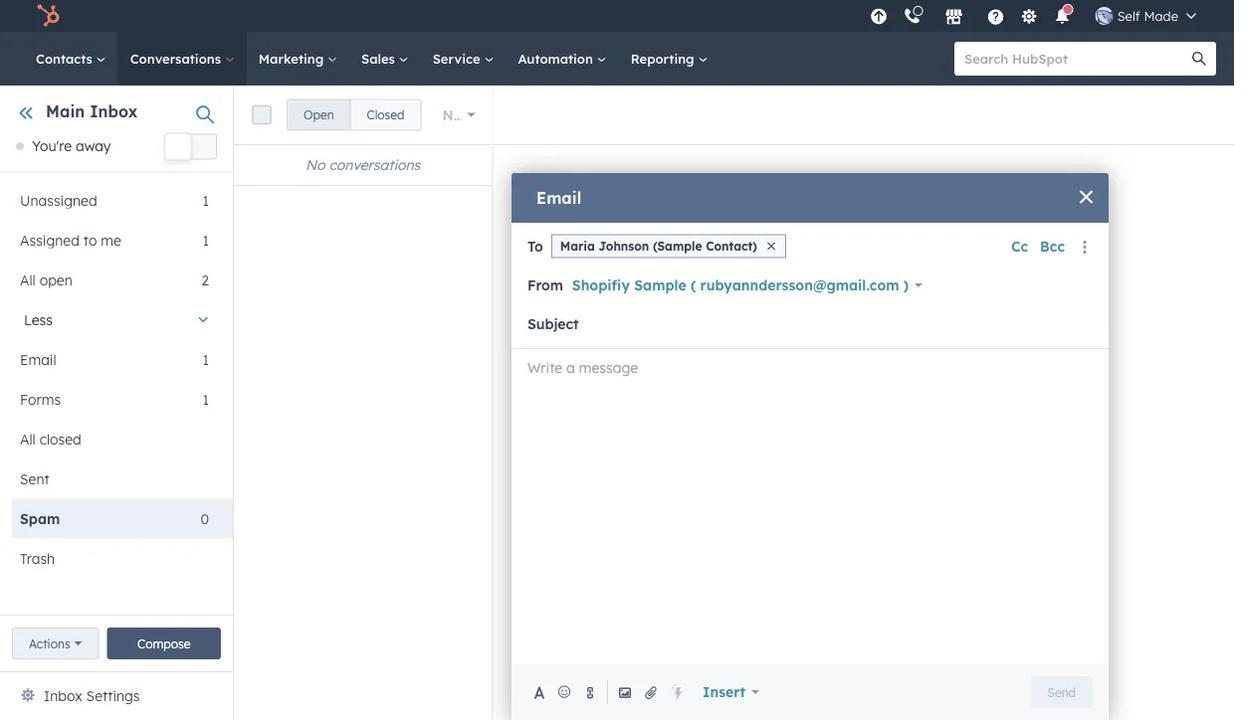 Task type: vqa. For each thing, say whether or not it's contained in the screenshot.
Choose
no



Task type: locate. For each thing, give the bounding box(es) containing it.
closed
[[367, 108, 405, 122]]

ruby anderson image
[[1096, 7, 1114, 25]]

0 vertical spatial inbox
[[90, 102, 138, 121]]

calling icon image
[[904, 8, 922, 26]]

shopifiy sample ( rubyanndersson@gmail.com ) button
[[571, 266, 924, 306]]

2 all from the top
[[20, 430, 36, 448]]

trash button
[[12, 539, 209, 579]]

less
[[24, 311, 53, 328]]

all
[[20, 271, 36, 289], [20, 430, 36, 448]]

trash
[[20, 550, 55, 567]]

to
[[528, 237, 543, 255]]

conversations link
[[118, 32, 247, 86]]

group inside main content
[[287, 99, 422, 131]]

inbox
[[90, 102, 138, 121], [44, 688, 82, 705]]

insert
[[703, 684, 746, 701]]

shopifiy sample ( rubyanndersson@gmail.com )
[[572, 277, 909, 294]]

upgrade image
[[870, 8, 888, 26]]

help button
[[979, 0, 1013, 32]]

2 1 from the top
[[203, 231, 209, 249]]

inbox settings
[[44, 688, 140, 705]]

0
[[201, 510, 209, 528]]

None text field
[[587, 305, 1081, 344]]

group containing open
[[287, 99, 422, 131]]

self made menu
[[865, 0, 1211, 32]]

settings
[[86, 688, 140, 705]]

assigned to me
[[20, 231, 121, 249]]

1 vertical spatial email
[[20, 351, 56, 368]]

None field
[[799, 226, 814, 266]]

group
[[287, 99, 422, 131]]

notifications image
[[1054, 9, 1072, 27]]

self
[[1118, 7, 1141, 24]]

compose button
[[107, 628, 221, 660]]

contact)
[[706, 239, 757, 254]]

4 1 from the top
[[203, 391, 209, 408]]

open
[[39, 271, 72, 289]]

bcc
[[1041, 238, 1065, 255]]

3 1 from the top
[[203, 351, 209, 368]]

main content
[[234, 86, 1235, 721]]

sent
[[20, 470, 49, 488]]

reporting link
[[619, 32, 720, 86]]

marketplaces image
[[946, 9, 963, 27]]

0 vertical spatial email
[[537, 188, 582, 208]]

shopifiy
[[572, 277, 630, 294]]

inbox up away
[[90, 102, 138, 121]]

you're away
[[32, 138, 111, 155]]

0 horizontal spatial inbox
[[44, 688, 82, 705]]

1 all from the top
[[20, 271, 36, 289]]

0 vertical spatial all
[[20, 271, 36, 289]]

away
[[76, 138, 111, 155]]

unassigned
[[20, 191, 97, 209]]

1 horizontal spatial email
[[537, 188, 582, 208]]

all left closed
[[20, 430, 36, 448]]

1 vertical spatial inbox
[[44, 688, 82, 705]]

all left open
[[20, 271, 36, 289]]

all inside button
[[20, 430, 36, 448]]

hubspot link
[[24, 4, 75, 28]]

main
[[46, 102, 85, 121]]

marketplaces button
[[934, 0, 975, 32]]

email
[[537, 188, 582, 208], [20, 351, 56, 368]]

inbox left settings
[[44, 688, 82, 705]]

sent button
[[12, 459, 209, 499]]

johnson
[[599, 239, 649, 254]]

to
[[83, 231, 97, 249]]

all closed button
[[12, 419, 209, 459]]

1 1 from the top
[[203, 191, 209, 209]]

email up maria on the top
[[537, 188, 582, 208]]

1
[[203, 191, 209, 209], [203, 231, 209, 249], [203, 351, 209, 368], [203, 391, 209, 408]]

all open
[[20, 271, 72, 289]]

forms
[[20, 391, 61, 408]]

compose
[[137, 637, 191, 652]]

upgrade link
[[867, 5, 892, 26]]

email down less
[[20, 351, 56, 368]]

1 vertical spatial all
[[20, 430, 36, 448]]

send
[[1048, 685, 1076, 700]]

sales
[[361, 50, 399, 67]]

automation link
[[506, 32, 619, 86]]

actions
[[29, 637, 70, 652]]

1 horizontal spatial inbox
[[90, 102, 138, 121]]

Search HubSpot search field
[[955, 42, 1199, 76]]



Task type: describe. For each thing, give the bounding box(es) containing it.
rubyanndersson@gmail.com
[[700, 277, 900, 294]]

)
[[904, 277, 909, 294]]

help image
[[987, 9, 1005, 27]]

search button
[[1183, 42, 1217, 76]]

marketing link
[[247, 32, 349, 86]]

closed
[[39, 430, 81, 448]]

main content containing newest
[[234, 86, 1235, 721]]

newest button
[[430, 95, 493, 135]]

insert button
[[690, 673, 772, 713]]

all for all open
[[20, 271, 36, 289]]

maria johnson (sample contact)
[[560, 239, 757, 254]]

0 horizontal spatial email
[[20, 351, 56, 368]]

made
[[1144, 7, 1179, 24]]

self made button
[[1084, 0, 1209, 32]]

cc
[[1011, 238, 1029, 255]]

1 for forms
[[203, 391, 209, 408]]

you're away image
[[16, 143, 24, 151]]

1 for email
[[203, 351, 209, 368]]

maria
[[560, 239, 595, 254]]

hubspot image
[[36, 4, 60, 28]]

1 for unassigned
[[203, 191, 209, 209]]

subject
[[528, 316, 579, 333]]

sales link
[[349, 32, 421, 86]]

settings image
[[1021, 8, 1039, 26]]

2
[[201, 271, 209, 289]]

open
[[304, 108, 334, 122]]

Closed button
[[350, 99, 422, 131]]

self made
[[1118, 7, 1179, 24]]

me
[[101, 231, 121, 249]]

Open button
[[287, 99, 351, 131]]

assigned
[[20, 231, 80, 249]]

all for all closed
[[20, 430, 36, 448]]

contacts
[[36, 50, 96, 67]]

notifications button
[[1046, 0, 1080, 32]]

bcc button
[[1041, 235, 1065, 259]]

sample
[[634, 277, 687, 294]]

contacts link
[[24, 32, 118, 86]]

service
[[433, 50, 484, 67]]

from
[[528, 277, 563, 294]]

no conversations
[[306, 156, 420, 174]]

settings link
[[1017, 5, 1042, 26]]

marketing
[[259, 50, 328, 67]]

calling icon button
[[896, 3, 930, 29]]

automation
[[518, 50, 597, 67]]

(
[[691, 277, 696, 294]]

no
[[306, 156, 325, 174]]

all closed
[[20, 430, 81, 448]]

cc button
[[1011, 235, 1029, 259]]

(sample
[[653, 239, 702, 254]]

conversations
[[130, 50, 225, 67]]

main inbox
[[46, 102, 138, 121]]

service link
[[421, 32, 506, 86]]

send button
[[1031, 677, 1093, 709]]

inbox settings link
[[44, 685, 140, 709]]

spam
[[20, 510, 60, 528]]

close image
[[767, 242, 775, 250]]

conversations
[[329, 156, 420, 174]]

close image
[[1080, 191, 1093, 204]]

reporting
[[631, 50, 698, 67]]

actions button
[[12, 628, 99, 660]]

search image
[[1193, 52, 1207, 66]]

newest
[[443, 106, 493, 123]]

you're
[[32, 138, 72, 155]]

1 for assigned to me
[[203, 231, 209, 249]]



